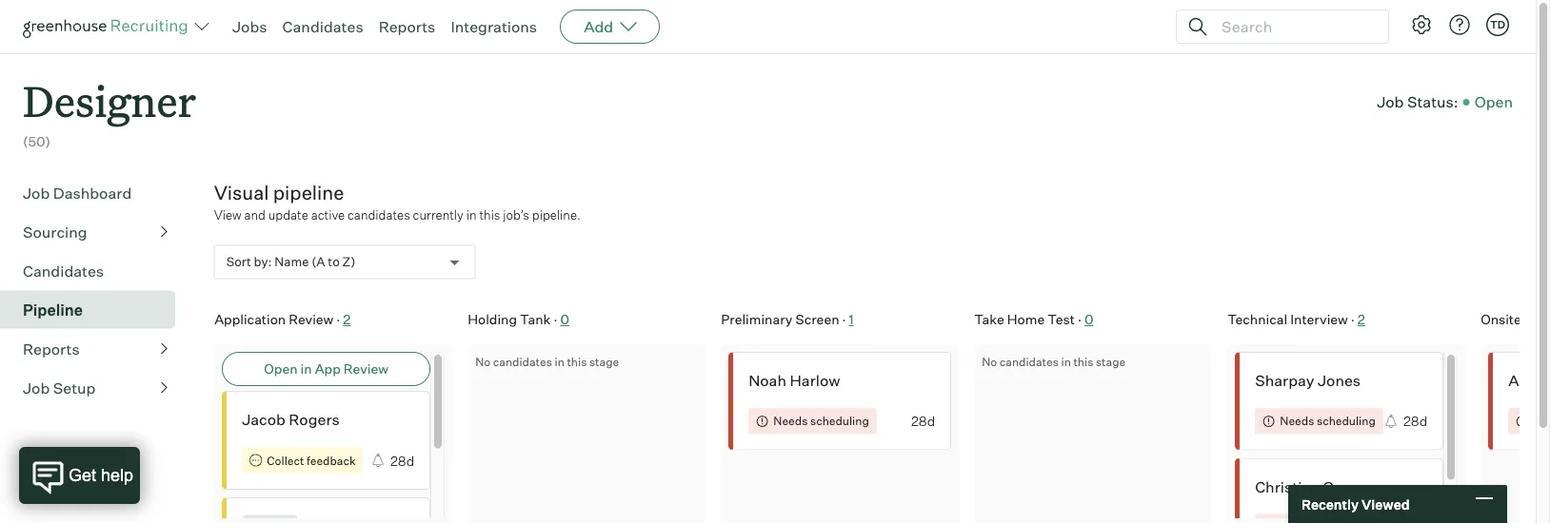 Task type: locate. For each thing, give the bounding box(es) containing it.
candidates right jobs link
[[282, 17, 364, 36]]

1
[[849, 311, 854, 328]]

currently
[[413, 207, 464, 223]]

2 2 from the left
[[1358, 311, 1365, 328]]

in down holding tank · 0
[[554, 355, 564, 369]]

candidates link right jobs link
[[282, 17, 364, 36]]

this
[[480, 207, 500, 223], [567, 355, 587, 369], [1073, 355, 1093, 369]]

no down holding
[[475, 355, 490, 369]]

1 vertical spatial open
[[264, 361, 297, 377]]

in left app
[[300, 361, 312, 377]]

0 horizontal spatial candidates
[[23, 262, 104, 281]]

jobs link
[[232, 17, 267, 36]]

2 right the "interview"
[[1358, 311, 1365, 328]]

1 horizontal spatial 2
[[1358, 311, 1365, 328]]

candidates down sourcing
[[23, 262, 104, 281]]

open right the status:
[[1475, 92, 1514, 112]]

job for job dashboard
[[23, 184, 50, 203]]

review up open in app review
[[288, 311, 333, 328]]

reports link
[[379, 17, 436, 36], [23, 338, 168, 361]]

1 2 from the left
[[343, 311, 350, 328]]

technical interview · 2
[[1227, 311, 1365, 328]]

view
[[214, 207, 242, 223]]

2 vertical spatial job
[[23, 379, 50, 398]]

in right currently
[[467, 207, 477, 223]]

0 horizontal spatial no
[[475, 355, 490, 369]]

no candidates in this stage down test
[[982, 355, 1126, 369]]

needs
[[773, 414, 808, 428], [1280, 414, 1314, 428]]

this for take
[[1073, 355, 1093, 369]]

stage for take home test · 0
[[1096, 355, 1126, 369]]

· for technical interview
[[1351, 311, 1355, 328]]

job setup
[[23, 379, 96, 398]]

needs scheduling
[[773, 414, 869, 428], [1280, 414, 1376, 428]]

review
[[288, 311, 333, 328], [343, 361, 388, 377]]

1 horizontal spatial no
[[982, 355, 997, 369]]

1 horizontal spatial this
[[567, 355, 587, 369]]

preliminary screen · 1
[[721, 311, 854, 328]]

3 · from the left
[[842, 311, 846, 328]]

needs down noah harlow in the bottom of the page
[[773, 414, 808, 428]]

td button
[[1487, 13, 1510, 36]]

in down test
[[1061, 355, 1071, 369]]

4 · from the left
[[1078, 311, 1081, 328]]

0 horizontal spatial needs
[[773, 414, 808, 428]]

1 needs scheduling from the left
[[773, 414, 869, 428]]

0 vertical spatial candidates
[[282, 17, 364, 36]]

2
[[343, 311, 350, 328], [1358, 311, 1365, 328]]

sourcing
[[23, 223, 87, 242]]

rogers
[[288, 410, 339, 429]]

1 horizontal spatial candidates
[[493, 355, 552, 369]]

0 vertical spatial reports link
[[379, 17, 436, 36]]

greenhouse recruiting image
[[23, 15, 194, 38]]

1 horizontal spatial 0
[[1084, 311, 1093, 328]]

sourcing link
[[23, 221, 168, 244]]

1 0 from the left
[[560, 311, 569, 328]]

recently viewed
[[1302, 497, 1410, 513]]

candidates down holding tank · 0
[[493, 355, 552, 369]]

open left app
[[264, 361, 297, 377]]

open in app review link
[[222, 352, 430, 386]]

0 horizontal spatial stage
[[589, 355, 619, 369]]

jacob
[[242, 410, 285, 429]]

0 vertical spatial job
[[1378, 92, 1404, 112]]

this left job's
[[480, 207, 500, 223]]

setup
[[53, 379, 96, 398]]

stage
[[589, 355, 619, 369], [1096, 355, 1126, 369]]

1 no candidates in this stage from the left
[[475, 355, 619, 369]]

2 no from the left
[[982, 355, 997, 369]]

ahmed button
[[1488, 352, 1551, 451], [1488, 352, 1551, 451]]

open
[[1475, 92, 1514, 112], [264, 361, 297, 377]]

and
[[244, 207, 266, 223]]

candidates link down the sourcing 'link'
[[23, 260, 168, 283]]

2 horizontal spatial this
[[1073, 355, 1093, 369]]

1 vertical spatial candidates
[[23, 262, 104, 281]]

· right the "interview"
[[1351, 311, 1355, 328]]

1 vertical spatial candidates link
[[23, 260, 168, 283]]

2 no candidates in this stage from the left
[[982, 355, 1126, 369]]

1 vertical spatial job
[[23, 184, 50, 203]]

needs scheduling down harlow
[[773, 414, 869, 428]]

scheduling down harlow
[[810, 414, 869, 428]]

reports down pipeline
[[23, 340, 80, 359]]

holding tank · 0
[[467, 311, 569, 328]]

1 horizontal spatial scheduling
[[1317, 414, 1376, 428]]

1 vertical spatial reports
[[23, 340, 80, 359]]

z)
[[342, 255, 356, 270]]

0 right "tank"
[[560, 311, 569, 328]]

2 · from the left
[[553, 311, 557, 328]]

onsite link
[[1481, 310, 1536, 329]]

visual
[[214, 181, 269, 205]]

no
[[475, 355, 490, 369], [982, 355, 997, 369]]

1 horizontal spatial needs scheduling
[[1280, 414, 1376, 428]]

review right app
[[343, 361, 388, 377]]

0 horizontal spatial 0
[[560, 311, 569, 328]]

candidates right active
[[348, 207, 410, 223]]

2 scheduling from the left
[[1317, 414, 1376, 428]]

2 up open in app review
[[343, 311, 350, 328]]

1 horizontal spatial needs
[[1280, 414, 1314, 428]]

1 horizontal spatial reports
[[379, 17, 436, 36]]

reports left integrations
[[379, 17, 436, 36]]

1 · from the left
[[336, 311, 340, 328]]

· right test
[[1078, 311, 1081, 328]]

reports
[[379, 17, 436, 36], [23, 340, 80, 359]]

0 horizontal spatial reports link
[[23, 338, 168, 361]]

open for open
[[1475, 92, 1514, 112]]

1 horizontal spatial candidates
[[282, 17, 364, 36]]

1 horizontal spatial candidates link
[[282, 17, 364, 36]]

1 horizontal spatial stage
[[1096, 355, 1126, 369]]

christina overa button
[[1235, 458, 1444, 524], [1235, 458, 1444, 524]]

1 horizontal spatial review
[[343, 361, 388, 377]]

dashboard
[[53, 184, 132, 203]]

candidates link
[[282, 17, 364, 36], [23, 260, 168, 283]]

reports link up job setup link
[[23, 338, 168, 361]]

tank
[[520, 311, 550, 328]]

1 horizontal spatial no candidates in this stage
[[982, 355, 1126, 369]]

1 stage from the left
[[589, 355, 619, 369]]

job left setup
[[23, 379, 50, 398]]

1 vertical spatial reports link
[[23, 338, 168, 361]]

job left the status:
[[1378, 92, 1404, 112]]

scheduling
[[810, 414, 869, 428], [1317, 414, 1376, 428]]

1 no from the left
[[475, 355, 490, 369]]

jobs
[[232, 17, 267, 36]]

reports link left integrations
[[379, 17, 436, 36]]

status:
[[1408, 92, 1459, 112]]

1 needs from the left
[[773, 414, 808, 428]]

collect
[[267, 453, 304, 468]]

2 horizontal spatial candidates
[[1000, 355, 1059, 369]]

0 vertical spatial reports
[[379, 17, 436, 36]]

this for holding
[[567, 355, 587, 369]]

0 horizontal spatial 2
[[343, 311, 350, 328]]

0 horizontal spatial candidates
[[348, 207, 410, 223]]

2 horizontal spatial 28d
[[1404, 413, 1427, 430]]

candidates
[[348, 207, 410, 223], [493, 355, 552, 369], [1000, 355, 1059, 369]]

0 horizontal spatial review
[[288, 311, 333, 328]]

1 horizontal spatial open
[[1475, 92, 1514, 112]]

28d for jacob rogers
[[390, 452, 414, 469]]

application
[[214, 311, 285, 328]]

0 horizontal spatial needs scheduling
[[773, 414, 869, 428]]

this down test
[[1073, 355, 1093, 369]]

·
[[336, 311, 340, 328], [553, 311, 557, 328], [842, 311, 846, 328], [1078, 311, 1081, 328], [1351, 311, 1355, 328]]

job up sourcing
[[23, 184, 50, 203]]

5 · from the left
[[1351, 311, 1355, 328]]

candidates for take
[[1000, 355, 1059, 369]]

0 right test
[[1084, 311, 1093, 328]]

no candidates in this stage
[[475, 355, 619, 369], [982, 355, 1126, 369]]

no candidates in this stage for ·
[[475, 355, 619, 369]]

viewed
[[1362, 497, 1410, 513]]

pipeline.
[[532, 207, 581, 223]]

0 horizontal spatial 28d
[[390, 452, 414, 469]]

0 vertical spatial review
[[288, 311, 333, 328]]

28d
[[911, 413, 935, 430], [1404, 413, 1427, 430], [390, 452, 414, 469]]

0 vertical spatial open
[[1475, 92, 1514, 112]]

pipeline
[[273, 181, 344, 205]]

0 horizontal spatial no candidates in this stage
[[475, 355, 619, 369]]

0 horizontal spatial scheduling
[[810, 414, 869, 428]]

1 scheduling from the left
[[810, 414, 869, 428]]

2 stage from the left
[[1096, 355, 1126, 369]]

· right "tank"
[[553, 311, 557, 328]]

sort by: name (a to z)
[[226, 255, 356, 270]]

job
[[1378, 92, 1404, 112], [23, 184, 50, 203], [23, 379, 50, 398]]

screen
[[795, 311, 839, 328]]

candidates for holding
[[493, 355, 552, 369]]

2 needs scheduling from the left
[[1280, 414, 1376, 428]]

· up app
[[336, 311, 340, 328]]

candidates
[[282, 17, 364, 36], [23, 262, 104, 281]]

this down holding tank · 0
[[567, 355, 587, 369]]

job for job setup
[[23, 379, 50, 398]]

open inside "link"
[[264, 361, 297, 377]]

0
[[560, 311, 569, 328], [1084, 311, 1093, 328]]

1 horizontal spatial 28d
[[911, 413, 935, 430]]

needs down sharpay jones
[[1280, 414, 1314, 428]]

2 needs from the left
[[1280, 414, 1314, 428]]

scheduling down jones
[[1317, 414, 1376, 428]]

candidates down home at bottom
[[1000, 355, 1059, 369]]

0 horizontal spatial open
[[264, 361, 297, 377]]

in
[[467, 207, 477, 223], [554, 355, 564, 369], [1061, 355, 1071, 369], [300, 361, 312, 377]]

job for job status:
[[1378, 92, 1404, 112]]

28d for sharpay jones
[[1404, 413, 1427, 430]]

1 vertical spatial review
[[343, 361, 388, 377]]

· left "1" on the bottom of page
[[842, 311, 846, 328]]

active
[[311, 207, 345, 223]]

0 horizontal spatial this
[[480, 207, 500, 223]]

no down "take"
[[982, 355, 997, 369]]

(50)
[[23, 134, 50, 150]]

no candidates in this stage down "tank"
[[475, 355, 619, 369]]

no for holding
[[475, 355, 490, 369]]

designer (50)
[[23, 72, 196, 150]]

stage for holding tank · 0
[[589, 355, 619, 369]]

needs scheduling down jones
[[1280, 414, 1376, 428]]



Task type: describe. For each thing, give the bounding box(es) containing it.
job dashboard link
[[23, 182, 168, 205]]

2 for rogers
[[343, 311, 350, 328]]

job's
[[503, 207, 530, 223]]

needs for noah
[[773, 414, 808, 428]]

(a
[[312, 255, 325, 270]]

take
[[974, 311, 1004, 328]]

job status:
[[1378, 92, 1459, 112]]

harlow
[[790, 371, 840, 390]]

visual pipeline view and update active candidates currently in this job's pipeline.
[[214, 181, 581, 223]]

integrations
[[451, 17, 537, 36]]

recently
[[1302, 497, 1359, 513]]

· for holding tank
[[553, 311, 557, 328]]

0 horizontal spatial reports
[[23, 340, 80, 359]]

onsite
[[1481, 311, 1521, 328]]

needs scheduling for harlow
[[773, 414, 869, 428]]

scheduling for harlow
[[810, 414, 869, 428]]

collect feedback
[[267, 453, 355, 468]]

review inside "link"
[[343, 361, 388, 377]]

no candidates in this stage for test
[[982, 355, 1126, 369]]

job setup link
[[23, 377, 168, 400]]

feedback
[[306, 453, 355, 468]]

overa
[[1323, 477, 1365, 496]]

christina
[[1255, 477, 1319, 496]]

designer
[[23, 72, 196, 129]]

· for preliminary screen
[[842, 311, 846, 328]]

open in app review
[[264, 361, 388, 377]]

in inside "link"
[[300, 361, 312, 377]]

td button
[[1483, 10, 1514, 40]]

noah harlow
[[748, 371, 840, 390]]

name
[[275, 255, 309, 270]]

this inside visual pipeline view and update active candidates currently in this job's pipeline.
[[480, 207, 500, 223]]

to
[[328, 255, 340, 270]]

take home test · 0
[[974, 311, 1093, 328]]

2 for overa
[[1358, 311, 1365, 328]]

christina overa
[[1255, 477, 1365, 496]]

application review · 2
[[214, 311, 350, 328]]

job dashboard
[[23, 184, 132, 203]]

needs scheduling for jones
[[1280, 414, 1376, 428]]

0 vertical spatial candidates link
[[282, 17, 364, 36]]

noah
[[748, 371, 786, 390]]

designer link
[[23, 53, 196, 133]]

jones
[[1318, 371, 1361, 390]]

1 horizontal spatial reports link
[[379, 17, 436, 36]]

scheduling for jones
[[1317, 414, 1376, 428]]

no for take
[[982, 355, 997, 369]]

td
[[1491, 18, 1506, 31]]

· for application review
[[336, 311, 340, 328]]

add
[[584, 17, 614, 36]]

update
[[268, 207, 308, 223]]

technical
[[1227, 311, 1287, 328]]

open for open in app review
[[264, 361, 297, 377]]

2 0 from the left
[[1084, 311, 1093, 328]]

sharpay
[[1255, 371, 1314, 390]]

pipeline link
[[23, 299, 168, 322]]

test
[[1048, 311, 1075, 328]]

candidates inside visual pipeline view and update active candidates currently in this job's pipeline.
[[348, 207, 410, 223]]

preliminary
[[721, 311, 792, 328]]

0 horizontal spatial candidates link
[[23, 260, 168, 283]]

jacob rogers
[[242, 410, 339, 429]]

integrations link
[[451, 17, 537, 36]]

needs for sharpay
[[1280, 414, 1314, 428]]

home
[[1007, 311, 1045, 328]]

by:
[[254, 255, 272, 270]]

in inside visual pipeline view and update active candidates currently in this job's pipeline.
[[467, 207, 477, 223]]

add button
[[560, 10, 660, 44]]

pipeline
[[23, 301, 83, 320]]

app
[[314, 361, 340, 377]]

interview
[[1290, 311, 1348, 328]]

ahmed
[[1508, 371, 1551, 390]]

Search text field
[[1217, 13, 1372, 40]]

sort
[[226, 255, 251, 270]]

configure image
[[1411, 13, 1434, 36]]

sharpay jones
[[1255, 371, 1361, 390]]

holding
[[467, 311, 517, 328]]



Task type: vqa. For each thing, say whether or not it's contained in the screenshot.
the rightmost Reports
yes



